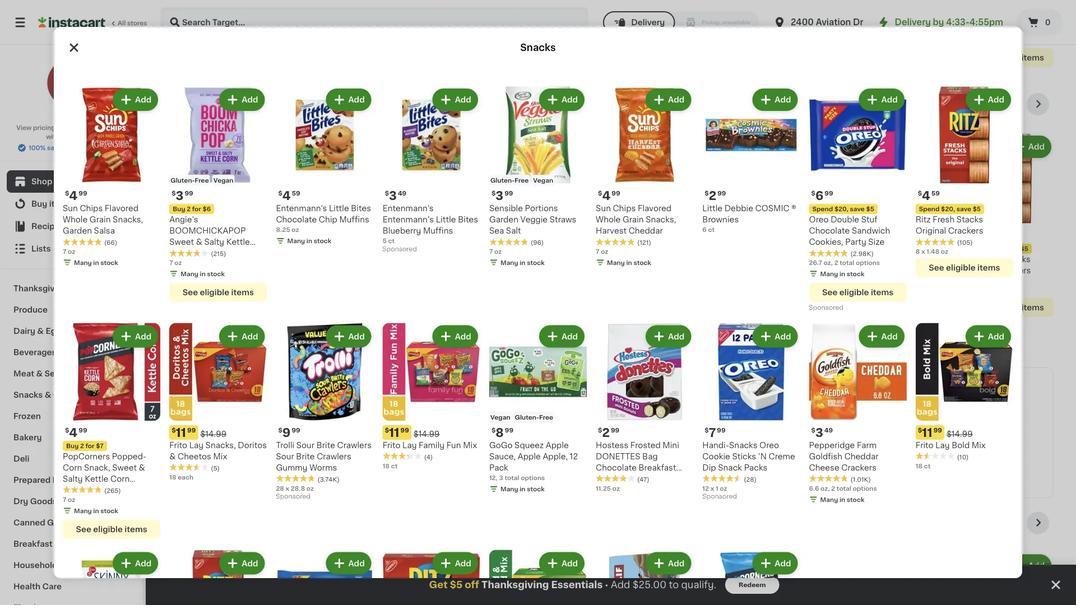 Task type: vqa. For each thing, say whether or not it's contained in the screenshot.


Task type: describe. For each thing, give the bounding box(es) containing it.
(2.98k) for ★★★★★
[[906, 290, 929, 297]]

0 vertical spatial 1.48
[[577, 14, 590, 20]]

angie's boomchickapop sweet & salty kettle corn popcorn for (215)
[[169, 216, 250, 257]]

options inside gogo squeez apple sauce, apple apple, 12 pack 12, 3 total options
[[521, 475, 545, 481]]

sandwich for (215)
[[852, 227, 890, 235]]

1 vertical spatial breakfast
[[13, 540, 53, 548]]

oz inside entenmann's little bites chocolate chip muffins 8.25 oz
[[292, 227, 299, 233]]

target
[[59, 112, 84, 119]]

26.7 oz, 2 total options for (215)
[[809, 260, 880, 266]]

2 horizontal spatial mix
[[972, 442, 986, 450]]

again
[[57, 200, 79, 208]]

hostess frosted mini donettes bag chocolate breakfast treats
[[596, 442, 679, 483]]

spo
[[409, 445, 422, 451]]

5
[[383, 238, 387, 244]]

$ 3 99 for (215)
[[172, 190, 193, 202]]

1 horizontal spatial taste the season in every sip image
[[409, 391, 429, 411]]

item carousel region containing add
[[168, 512, 1054, 605]]

pods inside the original donut shop dark k-cup pods
[[758, 430, 778, 438]]

oreo for ★★★★★
[[864, 256, 884, 264]]

ct for frito lay bold mix
[[924, 463, 931, 469]]

0 horizontal spatial $ 4 59
[[278, 190, 300, 202]]

1 horizontal spatial 12
[[703, 485, 709, 492]]

lists link
[[7, 238, 136, 260]]

product group containing 8
[[489, 323, 587, 496]]

mix inside frito lay snacks, doritos & cheetos mix
[[213, 453, 227, 461]]

frozen link
[[7, 406, 136, 427]]

1 vertical spatial apple
[[518, 453, 541, 461]]

policy.
[[57, 125, 78, 131]]

sensible for ★★★★★
[[566, 245, 600, 252]]

2 horizontal spatial (215)
[[1005, 16, 1020, 22]]

11.25
[[596, 485, 611, 492]]

squeez
[[515, 442, 544, 450]]

the
[[758, 407, 773, 415]]

x for 9
[[286, 485, 289, 492]]

1 vertical spatial sour
[[276, 453, 294, 461]]

x for spend $20, save $5
[[922, 248, 925, 255]]

vegan for (96)
[[533, 178, 553, 184]]

lay for frito lay bold mix
[[936, 442, 950, 450]]

0 horizontal spatial taste the season in every sip image
[[169, 368, 400, 498]]

delivery for delivery
[[631, 18, 665, 26]]

3 inside gogo squeez apple sauce, apple apple, 12 pack 12, 3 total options
[[499, 475, 503, 481]]

snacks inside handi-snacks oreo cookie sticks 'n creme dip snack packs
[[729, 442, 758, 450]]

1 inside button
[[466, 2, 469, 9]]

chips for ★★★★★
[[185, 245, 208, 252]]

gogo squeez apple sauce, apple apple, 12 pack 12, 3 total options
[[489, 442, 578, 481]]

eggs
[[46, 327, 66, 335]]

2400 aviation dr
[[791, 18, 864, 26]]

buy 2 for $6 for ★★★★★
[[271, 246, 309, 252]]

1 lb button
[[466, 0, 557, 10]]

cheddar inside pepperidge farm goldfish  cheddar cheese crackers
[[845, 453, 879, 461]]

family
[[419, 442, 445, 450]]

$ 4 59 for (215)
[[918, 190, 940, 202]]

bites inside entenmann's entenmann's little bites blueberry muffins 5 ct
[[458, 216, 478, 224]]

0 horizontal spatial (105)
[[607, 5, 623, 11]]

ct inside little debbie cosmic ® brownies 6 ct
[[708, 227, 715, 233]]

sensible for (215)
[[489, 205, 523, 213]]

doritos
[[238, 442, 267, 450]]

goods for canned
[[47, 519, 74, 527]]

entenmann's entenmann's little bites blueberry muffins 5 ct
[[383, 205, 478, 244]]

$5 inside treatment tracker modal dialog
[[450, 580, 463, 590]]

chocolate inside entenmann's little bites chocolate chip muffins 8.25 oz
[[276, 216, 317, 224]]

•
[[605, 581, 609, 590]]

$14.99 for frito lay bold mix
[[947, 430, 973, 438]]

sticks
[[732, 453, 756, 461]]

blueberry for entenmann's entenmann's little bites blueberry muffins 5 ct
[[383, 227, 421, 235]]

99 inside $ 17 99
[[778, 393, 786, 399]]

entenmann's for entenmann's entenmann's little bites blueberry muffins
[[466, 245, 517, 252]]

6.6 oz, 2 total options
[[809, 485, 877, 492]]

$ inside $ 9 99
[[278, 427, 282, 434]]

thanksgiving link
[[7, 278, 136, 299]]

buy it again
[[31, 200, 79, 208]]

produce
[[13, 306, 48, 314]]

28.8
[[291, 485, 305, 492]]

ct inside entenmann's entenmann's little bites blueberry muffins 5 ct
[[388, 238, 395, 244]]

gluten-free vegan for (96)
[[490, 178, 553, 184]]

$ 8 99
[[492, 427, 514, 439]]

chip for entenmann's little bites chocolate chip muffins 8.25 oz
[[319, 216, 337, 224]]

qualify.
[[681, 580, 716, 590]]

each
[[178, 474, 193, 480]]

double for ★★★★★
[[886, 256, 914, 264]]

flavored inside popcorners popped- corn snack, sweet & salty kettle corn flavored
[[63, 487, 97, 494]]

breakfast inside hostess frosted mini donettes bag chocolate breakfast treats
[[639, 464, 676, 472]]

lay for frito lay snacks, doritos & cheetos mix
[[189, 442, 204, 450]]

cinnamon
[[595, 430, 636, 438]]

cosmic for little debbie cosmic ® brownies
[[817, 245, 852, 252]]

all stores link
[[38, 7, 148, 38]]

(66) for ★★★★★
[[210, 279, 223, 285]]

popcorn for ★★★★★
[[289, 289, 322, 297]]

0 horizontal spatial 8 x 1.48 oz
[[566, 14, 598, 20]]

sun for (215)
[[63, 205, 78, 213]]

product group containing 1 lb
[[466, 0, 557, 20]]

grain inside sun chips flavored whole grain snacks, harvest cheddar
[[623, 216, 644, 224]]

little inside entenmann's little bites chocolate chip muffins 8.25 oz
[[329, 205, 349, 213]]

flavored inside sun chips flavored whole grain snacks, harvest cheddar
[[638, 205, 672, 213]]

handi-snacks oreo cookie sticks 'n creme dip snack packs
[[703, 442, 795, 472]]

frito inside $ 11 99 $14.99 frito lay family fun mix
[[383, 442, 401, 450]]

popcorners
[[63, 453, 110, 461]]

buy 2 for $6 for (215)
[[173, 206, 211, 212]]

sensible portions garden veggie straws sea salt for ★★★★★
[[566, 245, 653, 275]]

with
[[46, 134, 60, 140]]

$ inside "$ 8 99"
[[492, 427, 496, 434]]

k- inside green mountain coffee roasters cinnamon sugar cookie k-cup pods
[[625, 441, 634, 449]]

oz inside 'button'
[[373, 3, 380, 9]]

size for ★★★★★
[[923, 278, 940, 286]]

sweet inside popcorners popped- corn snack, sweet & salty kettle corn flavored
[[112, 464, 137, 472]]

24 ct for 17
[[595, 451, 611, 457]]

buy for (215)
[[173, 206, 185, 212]]

cookie inside green mountain coffee roasters cinnamon sugar cookie k-cup pods
[[595, 441, 623, 449]]

cup inside the original donut shop dark k-cup pods
[[810, 418, 826, 426]]

1 vertical spatial brite
[[296, 453, 315, 461]]

redeem
[[739, 582, 766, 588]]

$25.00
[[633, 580, 667, 590]]

0 horizontal spatial thanksgiving
[[13, 285, 67, 293]]

(66) for (215)
[[104, 239, 117, 246]]

pack
[[489, 464, 508, 472]]

free for (96)
[[515, 178, 529, 184]]

0 vertical spatial crawlers
[[337, 442, 372, 450]]

99 inside the $ 7 99
[[717, 427, 726, 434]]

total inside gogo squeez apple sauce, apple apple, 12 pack 12, 3 total options
[[505, 475, 519, 481]]

gluten- for (215)
[[171, 178, 195, 184]]

view pricing policy. not affiliated with instacart.
[[16, 125, 121, 140]]

meat & seafood link
[[7, 363, 136, 385]]

(47)
[[637, 476, 650, 483]]

lay inside $ 11 99 $14.99 frito lay family fun mix
[[403, 442, 417, 450]]

frito for frito lay snacks, doritos & cheetos mix
[[169, 442, 187, 450]]

$ 7 99
[[705, 427, 726, 439]]

(283)
[[799, 442, 816, 448]]

24 ct for $
[[758, 451, 774, 457]]

11 inside $ 11 99 $14.99 frito lay family fun mix
[[389, 427, 399, 439]]

dip
[[703, 464, 716, 472]]

health
[[13, 583, 40, 591]]

1.48 inside snacks dialog
[[927, 248, 940, 255]]

18 for frito lay snacks, doritos & cheetos mix
[[169, 474, 176, 480]]

8 inside the product group
[[496, 427, 504, 439]]

$ 3 49 for entenmann's entenmann's little bites blueberry muffins
[[385, 190, 407, 202]]

stacks for (215)
[[957, 216, 983, 224]]

8 inside the 8 oz 'button'
[[367, 3, 371, 9]]

muffins for entenmann's entenmann's little bites blueberry muffins 5 ct
[[423, 227, 453, 235]]

breakfast link
[[7, 534, 136, 555]]

target link
[[47, 58, 96, 121]]

entenmann's little bites chocolate chip muffins
[[367, 245, 450, 275]]

& inside popcorners popped- corn snack, sweet & salty kettle corn flavored
[[139, 464, 145, 472]]

2 vertical spatial oz,
[[821, 485, 830, 492]]

26.7 for ★★★★★
[[864, 299, 877, 306]]

chips for (215)
[[80, 205, 103, 213]]

$4.99 element
[[665, 228, 756, 243]]

1 horizontal spatial brite
[[317, 442, 335, 450]]

$ 6 99 for ★★★★★
[[866, 230, 888, 241]]

foods
[[53, 476, 78, 484]]

bakery
[[13, 434, 42, 442]]

6.6
[[809, 485, 819, 492]]

crackers for (215)
[[948, 227, 984, 235]]

24 for 17
[[595, 451, 603, 457]]

target logo image
[[47, 58, 96, 108]]

not
[[80, 125, 91, 131]]

entenmann's for entenmann's entenmann's little bites blueberry muffins 5 ct
[[383, 216, 434, 224]]

8.25
[[276, 227, 290, 233]]

(28)
[[744, 476, 757, 483]]

1 horizontal spatial apple
[[546, 442, 569, 450]]

original for (215)
[[916, 227, 946, 235]]

bites inside entenmann's entenmann's little bites blueberry muffins
[[466, 267, 487, 275]]

chip for entenmann's little bites chocolate chip muffins
[[432, 256, 450, 264]]

pasta
[[67, 498, 90, 506]]

salt for (215)
[[506, 227, 521, 235]]

gummy
[[276, 464, 308, 472]]

oz, for ★★★★★
[[879, 299, 888, 306]]

roasters
[[625, 418, 660, 426]]

muffins for entenmann's little bites chocolate chip muffins
[[367, 267, 397, 275]]

canned
[[13, 519, 45, 527]]

health care link
[[7, 576, 136, 598]]

lists
[[31, 245, 51, 253]]

goods for dry
[[30, 498, 57, 506]]

$11.99 original price: $14.99 element for frito lay family fun mix
[[383, 425, 480, 440]]

oreo inside handi-snacks oreo cookie sticks 'n creme dip snack packs
[[760, 442, 779, 450]]

bag
[[642, 453, 658, 461]]

health care
[[13, 583, 62, 591]]

28
[[276, 485, 284, 492]]

snacks, inside sun chips flavored whole grain snacks, harvest cheddar
[[646, 216, 676, 224]]

view for view pricing policy. not affiliated with instacart.
[[16, 125, 32, 131]]

gluten- for (96)
[[490, 178, 515, 184]]

crackers inside pepperidge farm goldfish  cheddar cheese crackers
[[842, 464, 877, 472]]

18 each
[[169, 474, 193, 480]]

mix inside $ 11 99 $14.99 frito lay family fun mix
[[463, 442, 477, 450]]

frito for frito lay bold mix
[[916, 442, 934, 450]]

prepared foods link
[[7, 470, 136, 491]]

1 horizontal spatial sour
[[296, 442, 315, 450]]

18 for frito lay family fun mix
[[383, 463, 390, 469]]

stores
[[127, 20, 147, 26]]

taste
[[409, 419, 437, 429]]

entenmann's for entenmann's little bites chocolate chip muffins
[[367, 245, 418, 252]]

little inside little debbie cosmic ® brownies 6 ct
[[703, 205, 723, 213]]

fresh for (215)
[[933, 216, 955, 224]]

fun
[[447, 442, 461, 450]]

8 x 1.48 oz inside snacks dialog
[[916, 248, 949, 255]]

(265)
[[104, 488, 121, 494]]

dark
[[780, 418, 799, 426]]

2 horizontal spatial $ 3 99
[[492, 190, 513, 202]]

cosmic for little debbie cosmic ® brownies 6 ct
[[755, 205, 790, 213]]

view all (50+)
[[925, 100, 979, 108]]

cookie inside handi-snacks oreo cookie sticks 'n creme dip snack packs
[[703, 453, 730, 461]]

salsa for (215)
[[94, 227, 115, 235]]

salty for ★★★★★
[[302, 278, 322, 286]]

veggie for (215)
[[521, 216, 548, 224]]

buy 2 for $7
[[66, 443, 104, 449]]

little inside entenmann's entenmann's little bites blueberry muffins
[[520, 256, 540, 264]]

little inside entenmann's little bites chocolate chip muffins
[[420, 245, 440, 252]]

the original donut shop dark k-cup pods
[[758, 407, 832, 438]]

add inside treatment tracker modal dialog
[[611, 580, 630, 590]]

sun inside sun chips flavored whole grain snacks, harvest cheddar
[[596, 205, 611, 213]]

dry goods & pasta link
[[7, 491, 136, 512]]

bold
[[952, 442, 970, 450]]

little inside entenmann's entenmann's little bites blueberry muffins 5 ct
[[436, 216, 456, 224]]

0 vertical spatial shop
[[31, 178, 52, 186]]

bites inside entenmann's little bites chocolate chip muffins
[[367, 256, 387, 264]]

cookies, for (215)
[[809, 238, 843, 246]]

by
[[933, 18, 944, 26]]

service type group
[[603, 11, 760, 34]]

coffee
[[595, 418, 623, 426]]

frozen
[[13, 413, 41, 420]]

total inside item carousel region
[[895, 299, 909, 306]]

4:55pm
[[970, 18, 1003, 26]]

nsored
[[422, 445, 444, 451]]

cheese
[[809, 464, 840, 472]]

2400
[[791, 18, 814, 26]]

1 horizontal spatial (215)
[[806, 16, 821, 22]]

view for view all (50+)
[[925, 100, 944, 108]]

sun chips flavored whole grain snacks, garden salsa for (215)
[[63, 205, 143, 235]]

get $5 off thanksgiving essentials • add $25.00 to qualify.
[[429, 580, 716, 590]]

treats
[[596, 475, 620, 483]]

entenmann's for entenmann's entenmann's little bites blueberry muffins
[[466, 256, 518, 264]]

view all (50+) button
[[920, 93, 991, 115]]

(96)
[[531, 239, 544, 246]]

boomchickapop for (215)
[[169, 227, 246, 235]]

item carousel region containing snacks
[[168, 93, 1054, 359]]

blueberry for entenmann's entenmann's little bites blueberry muffins
[[489, 267, 527, 275]]



Task type: locate. For each thing, give the bounding box(es) containing it.
0 horizontal spatial 12
[[570, 453, 578, 461]]

stuf for (215)
[[861, 216, 878, 224]]

ritz fresh stacks original crackers for ★★★★★
[[963, 256, 1031, 275]]

entenmann's up 8.25
[[276, 205, 327, 213]]

2 lay from the left
[[403, 442, 417, 450]]

portions inside snacks dialog
[[525, 205, 558, 213]]

(105) inside snacks dialog
[[957, 239, 973, 246]]

1 vertical spatial $ 3 49
[[811, 427, 833, 439]]

candy
[[53, 391, 80, 399]]

0 horizontal spatial $14.99
[[200, 430, 227, 438]]

1 vertical spatial straws
[[626, 256, 653, 264]]

grain for (215)
[[90, 216, 111, 224]]

2 24 from the left
[[758, 451, 766, 457]]

1 vertical spatial goods
[[47, 519, 74, 527]]

0 vertical spatial ®
[[792, 205, 796, 213]]

pods
[[758, 430, 778, 438], [595, 452, 615, 460]]

59
[[292, 190, 300, 197], [932, 190, 940, 197], [383, 230, 391, 236], [979, 230, 988, 236]]

frito inside frito lay snacks, doritos & cheetos mix
[[169, 442, 187, 450]]

cheddar inside sun chips flavored whole grain snacks, harvest cheddar
[[629, 227, 663, 235]]

0 horizontal spatial angie's
[[169, 216, 198, 224]]

0 vertical spatial salsa
[[94, 227, 115, 235]]

99 inside $ 9 99
[[292, 427, 300, 434]]

cosmic
[[755, 205, 790, 213], [817, 245, 852, 252]]

1 horizontal spatial (66)
[[210, 279, 223, 285]]

salt up entenmann's entenmann's little bites blueberry muffins
[[506, 227, 521, 235]]

0 vertical spatial stacks
[[957, 216, 983, 224]]

2 horizontal spatial kettle
[[324, 278, 348, 286]]

salty
[[204, 238, 224, 246], [302, 278, 322, 286], [63, 475, 83, 483]]

entenmann's
[[383, 205, 434, 213], [276, 205, 327, 213], [466, 245, 517, 252], [367, 245, 418, 252]]

size
[[869, 238, 885, 246], [923, 278, 940, 286]]

$ 11 99 for frito lay bold mix
[[918, 427, 942, 439]]

debbie down $2.99 element
[[787, 245, 815, 252]]

kettle for ★★★★★
[[324, 278, 348, 286]]

whole inside sun chips flavored whole grain snacks, harvest cheddar
[[596, 216, 621, 224]]

popcorn
[[191, 250, 224, 257], [289, 289, 322, 297]]

brownies up $4.99 element
[[703, 216, 739, 224]]

popcorners popped- corn snack, sweet & salty kettle corn flavored
[[63, 453, 146, 494]]

oreo double stuf chocolate sandwich cookies, party size inside snacks dialog
[[809, 216, 890, 246]]

1 horizontal spatial 49
[[482, 230, 490, 236]]

sea for (215)
[[489, 227, 504, 235]]

original inside item carousel region
[[963, 267, 994, 275]]

sea for ★★★★★
[[566, 267, 581, 275]]

0 vertical spatial popcorn
[[191, 250, 224, 257]]

portions for ★★★★★
[[602, 245, 635, 252]]

3 $11.99 original price: $14.99 element from the left
[[916, 425, 1014, 440]]

1 horizontal spatial double
[[886, 256, 914, 264]]

$ 3 49 for pepperidge farm goldfish  cheddar cheese crackers
[[811, 427, 833, 439]]

entenmann's for entenmann's entenmann's little bites blueberry muffins 5 ct
[[383, 205, 434, 213]]

seafood
[[45, 370, 78, 378]]

3 $14.99 from the left
[[947, 430, 973, 438]]

2 frito from the left
[[383, 442, 401, 450]]

6 for (215)
[[816, 190, 824, 202]]

24 for $
[[758, 451, 766, 457]]

1 frito from the left
[[169, 442, 187, 450]]

chocolate inside entenmann's little bites chocolate chip muffins
[[389, 256, 430, 264]]

49
[[398, 190, 407, 197], [482, 230, 490, 236], [825, 427, 833, 434]]

0 horizontal spatial 11
[[176, 427, 186, 439]]

0 vertical spatial apple
[[546, 442, 569, 450]]

0 vertical spatial blueberry
[[383, 227, 421, 235]]

$ 3 49 up pepperidge
[[811, 427, 833, 439]]

x for 7
[[711, 485, 714, 492]]

$ 11 99 $14.99 frito lay family fun mix
[[383, 427, 477, 450]]

(50+)
[[957, 100, 979, 108]]

muffins inside entenmann's entenmann's little bites blueberry muffins
[[466, 278, 496, 286]]

debbie up $4.99 element
[[725, 205, 753, 213]]

1 vertical spatial 1
[[716, 485, 718, 492]]

delivery inside button
[[631, 18, 665, 26]]

1 horizontal spatial frito
[[383, 442, 401, 450]]

$ 4 59 for ★★★★★
[[966, 230, 988, 241]]

$11.99 original price: $14.99 element up bold
[[916, 425, 1014, 440]]

ritz fresh stacks original crackers inside snacks dialog
[[916, 216, 984, 235]]

ritz fresh stacks original crackers for (215)
[[916, 216, 984, 235]]

0 vertical spatial sea
[[489, 227, 504, 235]]

1 vertical spatial ritz fresh stacks original crackers
[[963, 256, 1031, 275]]

12 right apple, on the bottom
[[570, 453, 578, 461]]

angie's inside snacks dialog
[[169, 216, 198, 224]]

instacart logo image
[[38, 16, 105, 29]]

party inside snacks dialog
[[845, 238, 867, 246]]

creme
[[769, 453, 795, 461]]

mix up (5)
[[213, 453, 227, 461]]

11 left the every
[[389, 427, 399, 439]]

angie's for (215)
[[169, 216, 198, 224]]

1 horizontal spatial salty
[[204, 238, 224, 246]]

100% satisfaction guarantee button
[[17, 141, 126, 152]]

entenmann's down 5
[[367, 245, 418, 252]]

ritz for (215)
[[916, 216, 931, 224]]

green mountain coffee roasters cinnamon sugar cookie k-cup pods
[[595, 407, 660, 460]]

portions up (96)
[[525, 205, 558, 213]]

season
[[458, 419, 495, 429]]

cookies, for ★★★★★
[[864, 278, 898, 286]]

1 horizontal spatial angie's
[[268, 256, 296, 264]]

thanksgiving right the off
[[482, 580, 549, 590]]

straws inside snacks dialog
[[550, 216, 576, 224]]

17 up the
[[764, 392, 777, 404]]

1 horizontal spatial 11
[[389, 427, 399, 439]]

$6 for (215)
[[203, 206, 211, 212]]

$14.99 for frito lay snacks, doritos & cheetos mix
[[200, 430, 227, 438]]

breakfast down bag
[[639, 464, 676, 472]]

$ inside $ 17 99
[[760, 393, 764, 399]]

in inside taste the season in every sip spo nsored
[[497, 419, 506, 429]]

1 $ 11 99 from the left
[[172, 427, 196, 439]]

0 horizontal spatial view
[[16, 125, 32, 131]]

thanksgiving up "produce"
[[13, 285, 67, 293]]

kettle for (215)
[[226, 238, 250, 246]]

12,
[[489, 475, 498, 481]]

salsa for ★★★★★
[[199, 267, 220, 275]]

$11.99 original price: $14.99 element
[[169, 425, 267, 440], [383, 425, 480, 440], [916, 425, 1014, 440]]

3 lay from the left
[[936, 442, 950, 450]]

shop up it in the left of the page
[[31, 178, 52, 186]]

0 horizontal spatial ®
[[765, 256, 769, 264]]

0 horizontal spatial salt
[[506, 227, 521, 235]]

apple down squeez
[[518, 453, 541, 461]]

blueberry inside entenmann's entenmann's little bites blueberry muffins 5 ct
[[383, 227, 421, 235]]

pepperidge farm goldfish  cheddar cheese crackers
[[809, 442, 879, 472]]

12 down dip
[[703, 485, 709, 492]]

blueberry
[[383, 227, 421, 235], [489, 267, 527, 275]]

2 horizontal spatial frito
[[916, 442, 934, 450]]

buy for (265)
[[66, 443, 79, 449]]

$ 4 99
[[65, 190, 87, 202], [598, 190, 620, 202], [170, 230, 193, 241], [65, 427, 87, 439]]

24 down hostess
[[595, 451, 603, 457]]

$ 6 99
[[811, 190, 833, 202], [866, 230, 888, 241]]

popcorn inside snacks dialog
[[191, 250, 224, 257]]

26.7 oz, 2 total options inside item carousel region
[[864, 299, 935, 306]]

0 vertical spatial brownies
[[703, 216, 739, 224]]

2 24 ct from the left
[[758, 451, 774, 457]]

shop down the
[[758, 418, 778, 426]]

popcorn for (215)
[[191, 250, 224, 257]]

2 item carousel region from the top
[[168, 512, 1054, 605]]

angie's boomchickapop sweet & salty kettle corn popcorn for ★★★★★
[[268, 256, 348, 297]]

$3.99 element
[[566, 228, 656, 243]]

0 horizontal spatial veggie
[[521, 216, 548, 224]]

entenmann's inside entenmann's little bites chocolate chip muffins 8.25 oz
[[276, 205, 327, 213]]

double for (215)
[[831, 216, 859, 224]]

product group containing 7
[[703, 323, 800, 503]]

goods
[[30, 498, 57, 506], [47, 519, 74, 527]]

guarantee
[[86, 145, 119, 151]]

1 horizontal spatial 18
[[383, 463, 390, 469]]

apple up apple, on the bottom
[[546, 442, 569, 450]]

total
[[840, 260, 855, 266], [895, 299, 909, 306], [505, 475, 519, 481], [837, 485, 851, 492]]

delivery button
[[603, 11, 675, 34]]

mix right bold
[[972, 442, 986, 450]]

0 vertical spatial 1
[[466, 2, 469, 9]]

free for (215)
[[195, 178, 209, 184]]

meat
[[13, 370, 34, 378]]

1 horizontal spatial sun chips flavored whole grain snacks, garden salsa
[[168, 245, 249, 275]]

snacks, inside frito lay snacks, doritos & cheetos mix
[[206, 442, 236, 450]]

dr
[[853, 18, 864, 26]]

0 vertical spatial oreo
[[809, 216, 829, 224]]

sensible portions garden veggie straws sea salt down $3.99 element at the right top
[[566, 245, 653, 275]]

breakfast up household
[[13, 540, 53, 548]]

little inside little debbie cosmic ® brownies
[[765, 245, 785, 252]]

affiliated
[[93, 125, 121, 131]]

1 down dip
[[716, 485, 718, 492]]

cookies, inside snacks dialog
[[809, 238, 843, 246]]

sea up entenmann's entenmann's little bites blueberry muffins
[[489, 227, 504, 235]]

frito left bold
[[916, 442, 934, 450]]

$ 11 99 for frito lay snacks, doritos & cheetos mix
[[172, 427, 196, 439]]

veggie for ★★★★★
[[597, 256, 624, 264]]

sweet for (215)
[[169, 238, 194, 246]]

1 horizontal spatial shop
[[758, 418, 778, 426]]

sea down $3.99 element at the right top
[[566, 267, 581, 275]]

0 horizontal spatial popcorn
[[191, 250, 224, 257]]

sweet for ★★★★★
[[268, 278, 292, 286]]

1 horizontal spatial cup
[[810, 418, 826, 426]]

(215) inside snacks dialog
[[211, 251, 226, 257]]

lay up cheetos
[[189, 442, 204, 450]]

the
[[439, 419, 456, 429]]

1 horizontal spatial sun
[[168, 245, 183, 252]]

all stores
[[118, 20, 147, 26]]

49 up entenmann's entenmann's little bites blueberry muffins
[[482, 230, 490, 236]]

0 vertical spatial crackers
[[948, 227, 984, 235]]

2 horizontal spatial oreo
[[864, 256, 884, 264]]

1 $14.99 from the left
[[200, 430, 227, 438]]

0 horizontal spatial shop
[[31, 178, 52, 186]]

0 vertical spatial sour
[[296, 442, 315, 450]]

thanksgiving inside treatment tracker modal dialog
[[482, 580, 549, 590]]

chip inside entenmann's little bites chocolate chip muffins 8.25 oz
[[319, 216, 337, 224]]

boomchickapop inside snacks dialog
[[169, 227, 246, 235]]

free for ★★★★★
[[293, 217, 307, 223]]

sun chips flavored whole grain snacks, garden salsa for ★★★★★
[[168, 245, 249, 275]]

$ inside the $ 7 99
[[705, 427, 709, 434]]

view
[[925, 100, 944, 108], [16, 125, 32, 131]]

muffins for entenmann's entenmann's little bites blueberry muffins
[[466, 278, 496, 286]]

1 left lb
[[466, 2, 469, 9]]

frito up cheetos
[[169, 442, 187, 450]]

sour right trolli
[[296, 442, 315, 450]]

pods down hostess
[[595, 452, 615, 460]]

salsa inside item carousel region
[[199, 267, 220, 275]]

1 horizontal spatial 26.7
[[864, 299, 877, 306]]

grain for ★★★★★
[[195, 256, 216, 264]]

1 horizontal spatial crackers
[[948, 227, 984, 235]]

1 horizontal spatial 18 ct
[[916, 463, 931, 469]]

$ 11 99 up cheetos
[[172, 427, 196, 439]]

1 vertical spatial sweet
[[268, 278, 292, 286]]

1 item carousel region from the top
[[168, 93, 1054, 359]]

snacks dialog
[[54, 27, 1023, 605]]

2 $11.99 original price: $14.99 element from the left
[[383, 425, 480, 440]]

0 vertical spatial entenmann's
[[383, 216, 434, 224]]

sea inside snacks dialog
[[489, 227, 504, 235]]

® for little debbie cosmic ® brownies 6 ct
[[792, 205, 796, 213]]

hostess
[[596, 442, 629, 450]]

$6 inside snacks dialog
[[203, 206, 211, 212]]

stuf inside snacks dialog
[[861, 216, 878, 224]]

product group
[[466, 0, 557, 20], [566, 0, 656, 55], [963, 0, 1054, 80], [63, 86, 160, 269], [169, 86, 267, 302], [276, 86, 374, 248], [383, 86, 480, 256], [489, 86, 587, 269], [596, 86, 694, 269], [703, 86, 800, 234], [809, 86, 907, 314], [916, 86, 1014, 277], [168, 133, 259, 309], [268, 133, 358, 342], [367, 133, 457, 299], [466, 133, 557, 296], [566, 133, 656, 309], [665, 133, 756, 309], [765, 133, 855, 274], [864, 133, 954, 354], [963, 133, 1054, 317], [63, 323, 160, 539], [169, 323, 267, 482], [276, 323, 374, 503], [383, 323, 480, 471], [489, 323, 587, 496], [596, 323, 694, 493], [703, 323, 800, 503], [809, 323, 907, 506], [916, 323, 1014, 471], [63, 550, 160, 605], [169, 550, 267, 605], [276, 550, 374, 605], [383, 550, 480, 605], [489, 550, 587, 605], [596, 550, 694, 605], [703, 550, 800, 605], [168, 552, 259, 605], [268, 552, 358, 605], [367, 552, 457, 605], [466, 552, 557, 605], [566, 552, 656, 605], [665, 552, 756, 605], [963, 552, 1054, 605]]

salty inside popcorners popped- corn snack, sweet & salty kettle corn flavored
[[63, 475, 83, 483]]

49 up pepperidge
[[825, 427, 833, 434]]

0 vertical spatial cosmic
[[755, 205, 790, 213]]

cup
[[810, 418, 826, 426], [634, 441, 650, 449]]

angie's for ★★★★★
[[268, 256, 296, 264]]

garden
[[489, 216, 519, 224], [63, 227, 92, 235], [566, 256, 595, 264], [168, 267, 197, 275]]

brownies for little debbie cosmic ® brownies 6 ct
[[703, 216, 739, 224]]

trolli
[[276, 442, 294, 450]]

(105)
[[607, 5, 623, 11], [957, 239, 973, 246]]

view left all
[[925, 100, 944, 108]]

49 for pepperidge farm goldfish  cheddar cheese crackers
[[825, 427, 833, 434]]

fresh for ★★★★★
[[981, 256, 1002, 264]]

0 vertical spatial kettle
[[226, 238, 250, 246]]

$14.99 up bold
[[947, 430, 973, 438]]

® up $2.99 element
[[792, 205, 796, 213]]

0 horizontal spatial crackers
[[842, 464, 877, 472]]

1 vertical spatial ritz
[[963, 256, 979, 264]]

cheddar down the farm
[[845, 453, 879, 461]]

many
[[287, 238, 305, 244], [74, 260, 92, 266], [607, 260, 625, 266], [501, 260, 518, 266], [181, 271, 198, 277], [820, 271, 838, 277], [179, 299, 197, 306], [501, 486, 518, 492], [820, 497, 838, 503], [74, 508, 92, 514]]

popped-
[[112, 453, 146, 461]]

whole for (215)
[[63, 216, 88, 224]]

thanksgiving
[[13, 285, 67, 293], [482, 580, 549, 590]]

buy 2 for $6
[[173, 206, 211, 212], [271, 246, 309, 252]]

0 vertical spatial sensible portions garden veggie straws sea salt
[[489, 205, 576, 235]]

2 $14.99 from the left
[[414, 430, 440, 438]]

1 horizontal spatial 1.48
[[927, 248, 940, 255]]

18 ct for frito lay family fun mix
[[383, 463, 398, 469]]

stacks inside snacks dialog
[[957, 216, 983, 224]]

entenmann's inside entenmann's little bites chocolate chip muffins
[[367, 245, 418, 252]]

crackers for ★★★★★
[[996, 267, 1031, 275]]

24 up the packs
[[758, 451, 766, 457]]

portions for (215)
[[525, 205, 558, 213]]

1 11 from the left
[[176, 427, 186, 439]]

1 vertical spatial veggie
[[597, 256, 624, 264]]

2 18 ct from the left
[[916, 463, 931, 469]]

$ 2 99 down coffee
[[598, 427, 620, 439]]

49 inside item carousel region
[[482, 230, 490, 236]]

cup down sugar
[[634, 441, 650, 449]]

to
[[669, 580, 679, 590]]

size for (215)
[[869, 238, 885, 246]]

26.7 for (215)
[[809, 260, 822, 266]]

0 vertical spatial ritz
[[916, 216, 931, 224]]

$ 6 99 for (215)
[[811, 190, 833, 202]]

2 vertical spatial original
[[775, 407, 805, 415]]

0 horizontal spatial portions
[[525, 205, 558, 213]]

0 horizontal spatial size
[[869, 238, 885, 246]]

oreo double stuf chocolate sandwich cookies, party size for ★★★★★
[[864, 256, 945, 286]]

brownies inside little debbie cosmic ® brownies
[[771, 256, 808, 264]]

$2.99 element
[[765, 228, 855, 243]]

1 vertical spatial $6
[[301, 246, 309, 252]]

11 up cheetos
[[176, 427, 186, 439]]

angie's boomchickapop sweet & salty kettle corn popcorn
[[169, 216, 250, 257], [268, 256, 348, 297]]

k- left (1.1k)
[[625, 441, 634, 449]]

lay inside frito lay snacks, doritos & cheetos mix
[[189, 442, 204, 450]]

18
[[383, 463, 390, 469], [916, 463, 923, 469], [169, 474, 176, 480]]

1 vertical spatial kettle
[[324, 278, 348, 286]]

all
[[118, 20, 126, 26]]

sour down trolli
[[276, 453, 294, 461]]

1 vertical spatial 12
[[703, 485, 709, 492]]

1 horizontal spatial original
[[916, 227, 946, 235]]

0 horizontal spatial 6
[[703, 227, 707, 233]]

oz, for (215)
[[824, 260, 833, 266]]

18 for frito lay bold mix
[[916, 463, 923, 469]]

crackers
[[948, 227, 984, 235], [996, 267, 1031, 275], [842, 464, 877, 472]]

0 horizontal spatial cheddar
[[629, 227, 663, 235]]

1 horizontal spatial k-
[[801, 418, 810, 426]]

angie's boomchickapop sweet & salty kettle corn popcorn inside snacks dialog
[[169, 216, 250, 257]]

straws up $3.99 element at the right top
[[550, 216, 576, 224]]

snacks & candy link
[[7, 385, 136, 406]]

1 vertical spatial party
[[900, 278, 921, 286]]

goods down prepared foods
[[30, 498, 57, 506]]

salt inside snacks dialog
[[506, 227, 521, 235]]

24 ct up the packs
[[758, 451, 774, 457]]

1 horizontal spatial view
[[925, 100, 944, 108]]

oreo
[[809, 216, 829, 224], [864, 256, 884, 264], [760, 442, 779, 450]]

view inside popup button
[[925, 100, 944, 108]]

cosmic inside little debbie cosmic ® brownies 6 ct
[[755, 205, 790, 213]]

1 lay from the left
[[189, 442, 204, 450]]

cookie down handi-
[[703, 453, 730, 461]]

k- right dark
[[801, 418, 810, 426]]

$11.99 original price: $14.99 element up family
[[383, 425, 480, 440]]

brite up gummy in the left bottom of the page
[[296, 453, 315, 461]]

chocolate inside hostess frosted mini donettes bag chocolate breakfast treats
[[596, 464, 637, 472]]

sensible portions garden veggie straws sea salt
[[489, 205, 576, 235], [566, 245, 653, 275]]

0 horizontal spatial angie's boomchickapop sweet & salty kettle corn popcorn
[[169, 216, 250, 257]]

product group containing 9
[[276, 323, 374, 503]]

straws for ★★★★★
[[626, 256, 653, 264]]

item carousel region
[[168, 93, 1054, 359], [168, 512, 1054, 605]]

None search field
[[160, 7, 589, 38]]

$ 6 99 inside snacks dialog
[[811, 190, 833, 202]]

dry goods & pasta
[[13, 498, 90, 506]]

99 inside 17 99
[[615, 393, 624, 399]]

bites inside entenmann's little bites chocolate chip muffins 8.25 oz
[[351, 205, 371, 213]]

0 vertical spatial goods
[[30, 498, 57, 506]]

$ 3 99
[[172, 190, 193, 202], [492, 190, 513, 202], [270, 230, 291, 241]]

& inside 'link'
[[59, 498, 65, 506]]

$14.99 inside $ 11 99 $14.99 frito lay family fun mix
[[414, 430, 440, 438]]

snacks
[[520, 43, 556, 52], [168, 98, 213, 110], [13, 391, 43, 399], [729, 442, 758, 450]]

1 24 ct from the left
[[595, 451, 611, 457]]

0 vertical spatial (2.98k)
[[851, 251, 874, 257]]

cup down donut
[[810, 418, 826, 426]]

mix right fun
[[463, 442, 477, 450]]

3
[[176, 190, 184, 202], [389, 190, 397, 202], [496, 190, 503, 202], [274, 230, 282, 241], [816, 427, 823, 439], [499, 475, 503, 481]]

entenmann's up 5
[[383, 205, 434, 213]]

entenmann's left (96)
[[466, 245, 517, 252]]

goods inside 'link'
[[30, 498, 57, 506]]

2 $ 11 99 from the left
[[918, 427, 942, 439]]

0 vertical spatial oz,
[[824, 260, 833, 266]]

0 horizontal spatial sun
[[63, 205, 78, 213]]

1 horizontal spatial grain
[[195, 256, 216, 264]]

7
[[765, 25, 768, 31], [963, 25, 967, 31], [63, 248, 66, 255], [596, 248, 600, 255], [489, 248, 493, 255], [169, 260, 173, 266], [168, 288, 172, 294], [268, 299, 271, 306], [709, 427, 716, 439], [63, 497, 66, 503]]

crawlers up (3.74k)
[[337, 442, 372, 450]]

0 horizontal spatial sensible
[[489, 205, 523, 213]]

redeem button
[[725, 576, 780, 594]]

$ 3 49 up entenmann's entenmann's little bites blueberry muffins 5 ct
[[385, 190, 407, 202]]

0 horizontal spatial 24
[[595, 451, 603, 457]]

little debbie cosmic ® brownies 6 ct
[[703, 205, 796, 233]]

99 inside "$ 8 99"
[[505, 427, 514, 434]]

snack,
[[84, 464, 110, 472]]

1 17 from the left
[[602, 392, 614, 404]]

1 horizontal spatial delivery
[[895, 18, 931, 26]]

26.7 inside snacks dialog
[[809, 260, 822, 266]]

treatment tracker modal dialog
[[146, 565, 1076, 605]]

entenmann's inside entenmann's entenmann's little bites blueberry muffins 5 ct
[[383, 205, 434, 213]]

ct for the original donut shop dark k-cup pods
[[767, 451, 774, 457]]

0 vertical spatial 26.7 oz, 2 total options
[[809, 260, 880, 266]]

stacks
[[957, 216, 983, 224], [1004, 256, 1031, 264]]

(10)
[[957, 454, 969, 460]]

17 up green
[[602, 392, 614, 404]]

gluten- for ★★★★★
[[269, 217, 293, 223]]

(1.1k)
[[637, 442, 653, 448]]

chocolate
[[276, 216, 317, 224], [809, 227, 850, 235], [389, 256, 430, 264], [864, 267, 905, 275], [596, 464, 637, 472]]

99 inside $ 11 99 $14.99 frito lay family fun mix
[[401, 427, 409, 434]]

debbie inside little debbie cosmic ® brownies
[[787, 245, 815, 252]]

1 horizontal spatial lay
[[403, 442, 417, 450]]

sun for ★★★★★
[[168, 245, 183, 252]]

salt down $3.99 element at the right top
[[583, 267, 598, 275]]

salsa inside snacks dialog
[[94, 227, 115, 235]]

sun inside item carousel region
[[168, 245, 183, 252]]

pods down the
[[758, 430, 778, 438]]

sensible portions garden veggie straws sea salt up (96)
[[489, 205, 576, 235]]

cosmic down $2.99 element
[[817, 245, 852, 252]]

muffins
[[339, 216, 369, 224], [423, 227, 453, 235], [367, 267, 397, 275], [466, 278, 496, 286]]

deli
[[13, 455, 29, 463]]

® for little debbie cosmic ® brownies
[[765, 256, 769, 264]]

11 for frito lay snacks, doritos & cheetos mix
[[176, 427, 186, 439]]

0 horizontal spatial party
[[845, 238, 867, 246]]

see eligible items button
[[566, 23, 656, 43], [963, 48, 1054, 67], [916, 258, 1014, 277], [169, 283, 267, 302], [809, 283, 907, 302], [963, 298, 1054, 317], [268, 323, 358, 342], [864, 323, 954, 342], [63, 520, 160, 539]]

1 inside snacks dialog
[[716, 485, 718, 492]]

0 horizontal spatial $ 11 99
[[172, 427, 196, 439]]

3 11 from the left
[[922, 427, 933, 439]]

1 vertical spatial crawlers
[[317, 453, 351, 461]]

1 $11.99 original price: $14.99 element from the left
[[169, 425, 267, 440]]

12 inside gogo squeez apple sauce, apple apple, 12 pack 12, 3 total options
[[570, 453, 578, 461]]

original for ★★★★★
[[963, 267, 994, 275]]

beverages link
[[7, 342, 136, 363]]

size inside snacks dialog
[[869, 238, 885, 246]]

cosmic up $2.99 element
[[755, 205, 790, 213]]

for for (265)
[[86, 443, 94, 449]]

chips inside sun chips flavored whole grain snacks, harvest cheddar
[[613, 205, 636, 213]]

view left pricing
[[16, 125, 32, 131]]

party for ★★★★★
[[900, 278, 921, 286]]

® down little debbie cosmic ® brownies 6 ct
[[765, 256, 769, 264]]

original inside the original donut shop dark k-cup pods
[[775, 407, 805, 415]]

fresh
[[933, 216, 955, 224], [981, 256, 1002, 264]]

0 horizontal spatial for
[[86, 443, 94, 449]]

blueberry inside entenmann's entenmann's little bites blueberry muffins
[[489, 267, 527, 275]]

cup inside green mountain coffee roasters cinnamon sugar cookie k-cup pods
[[634, 441, 650, 449]]

$14.99 up frito lay snacks, doritos & cheetos mix
[[200, 430, 227, 438]]

2 11 from the left
[[389, 427, 399, 439]]

& inside frito lay snacks, doritos & cheetos mix
[[169, 453, 176, 461]]

$14.99 down the taste
[[414, 430, 440, 438]]

$ inside $ 11 99 $14.99 frito lay family fun mix
[[385, 427, 389, 434]]

muffins inside entenmann's entenmann's little bites blueberry muffins 5 ct
[[423, 227, 453, 235]]

3 frito from the left
[[916, 442, 934, 450]]

brite up worms
[[317, 442, 335, 450]]

gluten-free vegan for (215)
[[171, 178, 233, 184]]

2 17 from the left
[[764, 392, 777, 404]]

1 horizontal spatial 8 x 1.48 oz
[[916, 248, 949, 255]]

1 horizontal spatial (105)
[[957, 239, 973, 246]]

get
[[429, 580, 448, 590]]

1 24 from the left
[[595, 451, 603, 457]]

2 vertical spatial for
[[86, 443, 94, 449]]

salt for ★★★★★
[[583, 267, 598, 275]]

$11.99 original price: $14.99 element up frito lay snacks, doritos & cheetos mix
[[169, 425, 267, 440]]

$ 11 99 up frito lay bold mix
[[918, 427, 942, 439]]

kettle
[[226, 238, 250, 246], [324, 278, 348, 286], [85, 475, 108, 483]]

0 horizontal spatial (215)
[[211, 251, 226, 257]]

lay down the every
[[403, 442, 417, 450]]

taste the season in every sip image
[[169, 368, 400, 498], [409, 391, 429, 411]]

$ 2 99 up $4.99 element
[[705, 190, 726, 202]]

1 horizontal spatial breakfast
[[639, 464, 676, 472]]

49 up entenmann's entenmann's little bites blueberry muffins 5 ct
[[398, 190, 407, 197]]

goods down "dry goods & pasta"
[[47, 519, 74, 527]]

sponsored badge image
[[466, 11, 500, 17], [383, 247, 417, 253], [809, 305, 843, 312], [864, 345, 898, 351], [276, 494, 310, 500], [703, 494, 736, 500]]

cookie down cinnamon
[[595, 441, 623, 449]]

1 horizontal spatial $ 3 99
[[270, 230, 291, 241]]

brownies down $2.99 element
[[771, 256, 808, 264]]

0 horizontal spatial 1.48
[[577, 14, 590, 20]]

2 horizontal spatial chips
[[613, 205, 636, 213]]

1 horizontal spatial cosmic
[[817, 245, 852, 252]]

deli link
[[7, 448, 136, 470]]

whole for ★★★★★
[[168, 256, 193, 264]]

6 inside little debbie cosmic ® brownies 6 ct
[[703, 227, 707, 233]]

gluten-
[[171, 178, 195, 184], [490, 178, 515, 184], [269, 217, 293, 223], [567, 217, 591, 223], [515, 415, 539, 421]]

0 button
[[1017, 9, 1063, 36]]

k- inside the original donut shop dark k-cup pods
[[801, 418, 810, 426]]

lay left bold
[[936, 442, 950, 450]]

veggie up (96)
[[521, 216, 548, 224]]

1 18 ct from the left
[[383, 463, 398, 469]]

sandwich for ★★★★★
[[907, 267, 945, 275]]

cosmic inside little debbie cosmic ® brownies
[[817, 245, 852, 252]]

$6
[[203, 206, 211, 212], [301, 246, 309, 252]]

24 ct down hostess
[[595, 451, 611, 457]]

items
[[624, 29, 647, 37], [1022, 54, 1044, 62], [978, 264, 1000, 272], [231, 289, 254, 296], [871, 289, 894, 296], [1022, 304, 1044, 312], [326, 328, 349, 336], [922, 328, 945, 336], [125, 526, 147, 533]]

straws for (215)
[[550, 216, 576, 224]]

$ 2 99 for hostess frosted mini donettes bag chocolate breakfast treats
[[598, 427, 620, 439]]

gluten-free vegan for ★★★★★
[[269, 217, 332, 223]]

cheddar up (121)
[[629, 227, 663, 235]]

0 vertical spatial debbie
[[725, 205, 753, 213]]

sour
[[296, 442, 315, 450], [276, 453, 294, 461]]

view inside view pricing policy. not affiliated with instacart.
[[16, 125, 32, 131]]

chips
[[80, 205, 103, 213], [613, 205, 636, 213], [185, 245, 208, 252]]

aviation
[[816, 18, 851, 26]]

frito left spo
[[383, 442, 401, 450]]

portions down $3.99 element at the right top
[[602, 245, 635, 252]]

1 vertical spatial 26.7 oz, 2 total options
[[864, 299, 935, 306]]

ritz for ★★★★★
[[963, 256, 979, 264]]

(4)
[[424, 454, 433, 460]]

snacks,
[[113, 216, 143, 224], [646, 216, 676, 224], [218, 256, 249, 264], [206, 442, 236, 450]]

shop inside the original donut shop dark k-cup pods
[[758, 418, 778, 426]]

1 horizontal spatial oreo
[[809, 216, 829, 224]]

9
[[282, 427, 291, 439]]

entenmann's for entenmann's little bites chocolate chip muffins 8.25 oz
[[276, 205, 327, 213]]

0 vertical spatial double
[[831, 216, 859, 224]]

for for (215)
[[192, 206, 201, 212]]

1 horizontal spatial popcorn
[[289, 289, 322, 297]]

pods inside green mountain coffee roasters cinnamon sugar cookie k-cup pods
[[595, 452, 615, 460]]

18 ct for frito lay bold mix
[[916, 463, 931, 469]]

veggie down $3.99 element at the right top
[[597, 256, 624, 264]]

straws down (121)
[[626, 256, 653, 264]]

kettle inside popcorners popped- corn snack, sweet & salty kettle corn flavored
[[85, 475, 108, 483]]

crawlers up worms
[[317, 453, 351, 461]]

bites
[[351, 205, 371, 213], [458, 216, 478, 224], [367, 256, 387, 264], [466, 267, 487, 275]]

brownies inside little debbie cosmic ® brownies 6 ct
[[703, 216, 739, 224]]

double inside snacks dialog
[[831, 216, 859, 224]]

0 vertical spatial ritz fresh stacks original crackers
[[916, 216, 984, 235]]

11 up frito lay bold mix
[[922, 427, 933, 439]]



